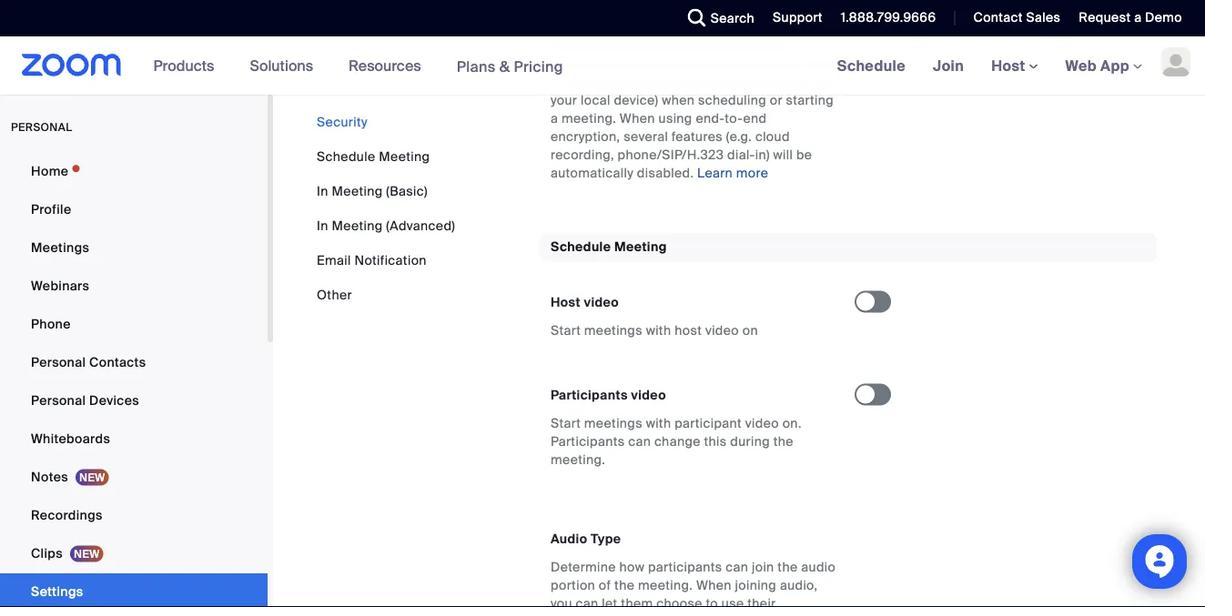 Task type: vqa. For each thing, say whether or not it's contained in the screenshot.
'several'
yes



Task type: describe. For each thing, give the bounding box(es) containing it.
1 vertical spatial can
[[726, 559, 748, 575]]

start meetings with host video on
[[551, 322, 758, 339]]

participants
[[648, 559, 722, 575]]

the inside choose between enhanced encryption (encryption keys stored in the cloud) and end- to-end encryption (encryption keys stored on your local device) when scheduling or starting a meeting. when using end-to-end encryption, several features (e.g. cloud recording, phone/sip/h.323 dial-in) will be automatically disabled.
[[713, 55, 733, 72]]

disabled.
[[637, 164, 694, 181]]

meeting. inside determine how participants can join the audio portion of the meeting. when joining audio, you can let them choose to use the
[[638, 577, 693, 594]]

join
[[933, 56, 964, 75]]

profile picture image
[[1161, 47, 1190, 76]]

local
[[581, 91, 610, 108]]

in meeting (basic)
[[317, 182, 428, 199]]

1 participants from the top
[[551, 387, 628, 403]]

audio
[[551, 530, 587, 547]]

0 vertical spatial to-
[[660, 9, 679, 25]]

allow
[[551, 9, 585, 25]]

personal for personal devices
[[31, 392, 86, 409]]

learn more link
[[697, 164, 768, 181]]

start for start meetings with host video on
[[551, 322, 581, 339]]

when inside determine how participants can join the audio portion of the meeting. when joining audio, you can let them choose to use the
[[696, 577, 732, 594]]

0 horizontal spatial stored
[[655, 55, 695, 72]]

0 horizontal spatial can
[[576, 595, 598, 607]]

(basic)
[[386, 182, 428, 199]]

1 vertical spatial encryption
[[724, 37, 790, 54]]

webinars
[[31, 277, 89, 294]]

resources button
[[349, 36, 429, 95]]

sales
[[1026, 9, 1061, 26]]

phone/sip/h.323
[[618, 146, 724, 163]]

let
[[602, 595, 618, 607]]

settings link
[[0, 573, 268, 607]]

in)
[[755, 146, 770, 163]]

features
[[672, 128, 723, 145]]

request a demo
[[1079, 9, 1182, 26]]

0 horizontal spatial to-
[[551, 73, 569, 90]]

security link
[[317, 113, 368, 130]]

home link
[[0, 153, 268, 189]]

0 vertical spatial keys
[[623, 55, 651, 72]]

phone
[[31, 315, 71, 332]]

clips link
[[0, 535, 268, 572]]

in for in meeting (advanced)
[[317, 217, 328, 234]]

product information navigation
[[140, 36, 577, 96]]

participants inside start meetings with participant video on. participants can change this during the meeting.
[[551, 433, 625, 450]]

personal
[[11, 120, 72, 134]]

email notification link
[[317, 252, 427, 268]]

personal devices link
[[0, 382, 268, 419]]

contact
[[973, 9, 1023, 26]]

determine
[[551, 559, 616, 575]]

meeting for in meeting (basic) link
[[332, 182, 383, 199]]

on inside choose between enhanced encryption (encryption keys stored in the cloud) and end- to-end encryption (encryption keys stored on your local device) when scheduling or starting a meeting. when using end-to-end encryption, several features (e.g. cloud recording, phone/sip/h.323 dial-in) will be automatically disabled.
[[813, 73, 829, 90]]

scheduling
[[698, 91, 766, 108]]

schedule inside "meetings" "navigation"
[[837, 56, 906, 75]]

recordings link
[[0, 497, 268, 533]]

choose
[[656, 595, 702, 607]]

on.
[[782, 415, 802, 432]]

with for host
[[646, 322, 671, 339]]

the up the audio, at the bottom of page
[[778, 559, 798, 575]]

video up start meetings with host video on
[[584, 294, 619, 311]]

meeting. inside choose between enhanced encryption (encryption keys stored in the cloud) and end- to-end encryption (encryption keys stored on your local device) when scheduling or starting a meeting. when using end-to-end encryption, several features (e.g. cloud recording, phone/sip/h.323 dial-in) will be automatically disabled.
[[562, 110, 616, 126]]

email
[[317, 252, 351, 268]]

host button
[[991, 56, 1038, 75]]

1 horizontal spatial keys
[[738, 73, 766, 90]]

app
[[1100, 56, 1129, 75]]

schedule meeting inside menu bar
[[317, 148, 430, 165]]

your
[[551, 91, 577, 108]]

(e.g.
[[726, 128, 752, 145]]

meeting down disabled.
[[614, 238, 667, 255]]

web app
[[1065, 56, 1129, 75]]

1 horizontal spatial schedule meeting
[[551, 238, 667, 255]]

determine how participants can join the audio portion of the meeting. when joining audio, you can let them choose to use the
[[551, 559, 836, 607]]

meetings navigation
[[823, 36, 1205, 96]]

0 vertical spatial encryption
[[707, 9, 775, 25]]

using
[[658, 110, 692, 126]]

meeting for schedule meeting link
[[379, 148, 430, 165]]

zoom logo image
[[22, 54, 122, 76]]

1 horizontal spatial a
[[1134, 9, 1142, 26]]

to
[[706, 595, 718, 607]]

personal for personal contacts
[[31, 354, 86, 370]]

products
[[153, 56, 214, 75]]

when
[[662, 91, 695, 108]]

joining
[[735, 577, 776, 594]]

1 horizontal spatial of
[[614, 9, 627, 25]]

change
[[654, 433, 701, 450]]

meetings
[[31, 239, 89, 256]]

plans & pricing
[[457, 57, 563, 76]]

participant
[[675, 415, 742, 432]]

personal devices
[[31, 392, 139, 409]]

1 vertical spatial end-
[[804, 55, 833, 72]]

whiteboards
[[31, 430, 110, 447]]

several
[[624, 128, 668, 145]]

schedule link
[[823, 36, 919, 95]]

be
[[796, 146, 812, 163]]

solutions button
[[250, 36, 321, 95]]

personal menu menu
[[0, 153, 268, 607]]

cloud)
[[736, 55, 774, 72]]

2 vertical spatial encryption
[[596, 73, 662, 90]]

other
[[317, 286, 352, 303]]

devices
[[89, 392, 139, 409]]

can inside start meetings with participant video on. participants can change this during the meeting.
[[628, 433, 651, 450]]

more
[[736, 164, 768, 181]]

during
[[730, 433, 770, 450]]

use inside determine how participants can join the audio portion of the meeting. when joining audio, you can let them choose to use the
[[722, 595, 744, 607]]

1.888.799.9666 button up schedule link
[[841, 9, 936, 26]]

between
[[602, 37, 656, 54]]

audio,
[[780, 577, 818, 594]]

audio type
[[551, 530, 621, 547]]

dial-
[[727, 146, 755, 163]]

settings
[[31, 583, 83, 600]]

the down how
[[614, 577, 635, 594]]

and
[[778, 55, 801, 72]]

host for host video
[[551, 294, 581, 311]]

notification
[[354, 252, 427, 268]]

solutions
[[250, 56, 313, 75]]

whiteboards link
[[0, 420, 268, 457]]



Task type: locate. For each thing, give the bounding box(es) containing it.
1 vertical spatial personal
[[31, 392, 86, 409]]

host for host
[[991, 56, 1029, 75]]

1 start from the top
[[551, 322, 581, 339]]

use right to
[[722, 595, 744, 607]]

2 horizontal spatial can
[[726, 559, 748, 575]]

video inside start meetings with participant video on. participants can change this during the meeting.
[[745, 415, 779, 432]]

1 vertical spatial stored
[[769, 73, 809, 90]]

0 horizontal spatial of
[[599, 577, 611, 594]]

(encryption down choose
[[551, 55, 620, 72]]

meeting. inside start meetings with participant video on. participants can change this during the meeting.
[[551, 451, 605, 468]]

with left host
[[646, 322, 671, 339]]

choose
[[551, 37, 599, 54]]

schedule meeting up "in meeting (basic)" in the left of the page
[[317, 148, 430, 165]]

meetings down the host video
[[584, 322, 642, 339]]

1 vertical spatial when
[[696, 577, 732, 594]]

0 vertical spatial meeting.
[[562, 110, 616, 126]]

the
[[713, 55, 733, 72], [773, 433, 794, 450], [778, 559, 798, 575], [614, 577, 635, 594]]

1 with from the top
[[646, 322, 671, 339]]

2 in from the top
[[317, 217, 328, 234]]

personal contacts
[[31, 354, 146, 370]]

can left join on the right
[[726, 559, 748, 575]]

1 horizontal spatial schedule
[[551, 238, 611, 255]]

video up during
[[745, 415, 779, 432]]

1.888.799.9666 button
[[827, 0, 941, 36], [841, 9, 936, 26]]

1 vertical spatial of
[[599, 577, 611, 594]]

when up to
[[696, 577, 732, 594]]

banner containing products
[[0, 36, 1205, 96]]

1 vertical spatial meetings
[[584, 415, 642, 432]]

starting
[[786, 91, 834, 108]]

meetings link
[[0, 229, 268, 266]]

the right in
[[713, 55, 733, 72]]

of up 'between'
[[614, 9, 627, 25]]

cloud
[[755, 128, 790, 145]]

the inside start meetings with participant video on. participants can change this during the meeting.
[[773, 433, 794, 450]]

end up local
[[569, 73, 593, 90]]

meeting up email notification
[[332, 217, 383, 234]]

1 vertical spatial schedule
[[317, 148, 375, 165]]

end-
[[630, 9, 660, 25], [804, 55, 833, 72], [696, 110, 725, 126]]

in down schedule meeting link
[[317, 182, 328, 199]]

1 vertical spatial start
[[551, 415, 581, 432]]

of
[[614, 9, 627, 25], [599, 577, 611, 594]]

0 vertical spatial meetings
[[584, 322, 642, 339]]

a left demo
[[1134, 9, 1142, 26]]

1 horizontal spatial when
[[696, 577, 732, 594]]

host
[[991, 56, 1029, 75], [551, 294, 581, 311]]

portion
[[551, 577, 595, 594]]

1.888.799.9666 button up join
[[827, 0, 941, 36]]

can down portion
[[576, 595, 598, 607]]

2 vertical spatial can
[[576, 595, 598, 607]]

0 horizontal spatial when
[[620, 110, 655, 126]]

(encryption down in
[[665, 73, 735, 90]]

meeting up (basic)
[[379, 148, 430, 165]]

2 horizontal spatial to-
[[725, 110, 743, 126]]

1 vertical spatial schedule meeting
[[551, 238, 667, 255]]

request a demo link
[[1065, 0, 1205, 36], [1079, 9, 1182, 26]]

1 vertical spatial in
[[317, 217, 328, 234]]

or
[[770, 91, 783, 108]]

2 vertical spatial to-
[[725, 110, 743, 126]]

1 horizontal spatial end
[[679, 9, 703, 25]]

device)
[[614, 91, 658, 108]]

notes link
[[0, 459, 268, 495]]

0 vertical spatial when
[[620, 110, 655, 126]]

0 horizontal spatial on
[[742, 322, 758, 339]]

start down the host video
[[551, 322, 581, 339]]

support
[[773, 9, 823, 26]]

1 vertical spatial to-
[[551, 73, 569, 90]]

0 horizontal spatial a
[[551, 110, 558, 126]]

0 vertical spatial end
[[679, 9, 703, 25]]

products button
[[153, 36, 222, 95]]

meetings for participants
[[584, 415, 642, 432]]

start inside start meetings with participant video on. participants can change this during the meeting.
[[551, 415, 581, 432]]

automatically
[[551, 164, 634, 181]]

contacts
[[89, 354, 146, 370]]

1 in from the top
[[317, 182, 328, 199]]

2 with from the top
[[646, 415, 671, 432]]

encryption
[[707, 9, 775, 25], [724, 37, 790, 54], [596, 73, 662, 90]]

audio
[[801, 559, 836, 575]]

web app button
[[1065, 56, 1142, 75]]

pricing
[[514, 57, 563, 76]]

end up (e.g.
[[743, 110, 767, 126]]

with for participant
[[646, 415, 671, 432]]

to- up the enhanced
[[660, 9, 679, 25]]

web
[[1065, 56, 1097, 75]]

meeting. up encryption,
[[562, 110, 616, 126]]

recording,
[[551, 146, 614, 163]]

1 horizontal spatial on
[[813, 73, 829, 90]]

in meeting (basic) link
[[317, 182, 428, 199]]

start down 'participants video' on the bottom
[[551, 415, 581, 432]]

when inside choose between enhanced encryption (encryption keys stored in the cloud) and end- to-end encryption (encryption keys stored on your local device) when scheduling or starting a meeting. when using end-to-end encryption, several features (e.g. cloud recording, phone/sip/h.323 dial-in) will be automatically disabled.
[[620, 110, 655, 126]]

when down device)
[[620, 110, 655, 126]]

0 vertical spatial (encryption
[[551, 55, 620, 72]]

1 vertical spatial meeting.
[[551, 451, 605, 468]]

support link
[[759, 0, 827, 36], [773, 9, 823, 26]]

2 horizontal spatial end-
[[804, 55, 833, 72]]

video right host
[[705, 322, 739, 339]]

use
[[588, 9, 611, 25], [722, 595, 744, 607]]

in up email
[[317, 217, 328, 234]]

phone link
[[0, 306, 268, 342]]

0 vertical spatial host
[[991, 56, 1029, 75]]

schedule up the host video
[[551, 238, 611, 255]]

1 horizontal spatial use
[[722, 595, 744, 607]]

0 vertical spatial use
[[588, 9, 611, 25]]

0 vertical spatial schedule
[[837, 56, 906, 75]]

will
[[773, 146, 793, 163]]

0 horizontal spatial end
[[569, 73, 593, 90]]

clips
[[31, 545, 63, 562]]

to-
[[660, 9, 679, 25], [551, 73, 569, 90], [725, 110, 743, 126]]

(encryption
[[551, 55, 620, 72], [665, 73, 735, 90]]

1 horizontal spatial (encryption
[[665, 73, 735, 90]]

meeting. up choose
[[638, 577, 693, 594]]

1 vertical spatial end
[[569, 73, 593, 90]]

1 vertical spatial participants
[[551, 433, 625, 450]]

contact sales
[[973, 9, 1061, 26]]

schedule down "1.888.799.9666"
[[837, 56, 906, 75]]

encryption,
[[551, 128, 620, 145]]

keys
[[623, 55, 651, 72], [738, 73, 766, 90]]

0 horizontal spatial use
[[588, 9, 611, 25]]

keys down cloud)
[[738, 73, 766, 90]]

meetings down 'participants video' on the bottom
[[584, 415, 642, 432]]

host inside "meetings" "navigation"
[[991, 56, 1029, 75]]

menu bar
[[317, 113, 455, 304]]

0 vertical spatial personal
[[31, 354, 86, 370]]

of up let
[[599, 577, 611, 594]]

0 horizontal spatial schedule meeting
[[317, 148, 430, 165]]

0 horizontal spatial (encryption
[[551, 55, 620, 72]]

meeting
[[379, 148, 430, 165], [332, 182, 383, 199], [332, 217, 383, 234], [614, 238, 667, 255]]

2 vertical spatial end
[[743, 110, 767, 126]]

1 meetings from the top
[[584, 322, 642, 339]]

on inside schedule meeting element
[[742, 322, 758, 339]]

host inside schedule meeting element
[[551, 294, 581, 311]]

in for in meeting (basic)
[[317, 182, 328, 199]]

on right host
[[742, 322, 758, 339]]

stored down the enhanced
[[655, 55, 695, 72]]

meeting.
[[562, 110, 616, 126], [551, 451, 605, 468], [638, 577, 693, 594]]

1 vertical spatial keys
[[738, 73, 766, 90]]

schedule
[[837, 56, 906, 75], [317, 148, 375, 165], [551, 238, 611, 255]]

webinars link
[[0, 268, 268, 304]]

notes
[[31, 468, 68, 485]]

schedule down security
[[317, 148, 375, 165]]

personal up whiteboards
[[31, 392, 86, 409]]

host video
[[551, 294, 619, 311]]

when
[[620, 110, 655, 126], [696, 577, 732, 594]]

learn
[[697, 164, 733, 181]]

1 horizontal spatial can
[[628, 433, 651, 450]]

schedule meeting
[[317, 148, 430, 165], [551, 238, 667, 255]]

1 vertical spatial (encryption
[[665, 73, 735, 90]]

keys down 'between'
[[623, 55, 651, 72]]

stored down and
[[769, 73, 809, 90]]

1 horizontal spatial stored
[[769, 73, 809, 90]]

meeting for in meeting (advanced) link
[[332, 217, 383, 234]]

personal contacts link
[[0, 344, 268, 380]]

0 horizontal spatial schedule
[[317, 148, 375, 165]]

2 start from the top
[[551, 415, 581, 432]]

stored
[[655, 55, 695, 72], [769, 73, 809, 90]]

end- right and
[[804, 55, 833, 72]]

2 meetings from the top
[[584, 415, 642, 432]]

to- down scheduling
[[725, 110, 743, 126]]

0 vertical spatial with
[[646, 322, 671, 339]]

can left 'change'
[[628, 433, 651, 450]]

demo
[[1145, 9, 1182, 26]]

1.888.799.9666
[[841, 9, 936, 26]]

meeting. down 'participants video' on the bottom
[[551, 451, 605, 468]]

start for start meetings with participant video on. participants can change this during the meeting.
[[551, 415, 581, 432]]

0 vertical spatial a
[[1134, 9, 1142, 26]]

2 personal from the top
[[31, 392, 86, 409]]

0 horizontal spatial host
[[551, 294, 581, 311]]

to- up your
[[551, 73, 569, 90]]

0 vertical spatial can
[[628, 433, 651, 450]]

end up the enhanced
[[679, 9, 703, 25]]

1 horizontal spatial host
[[991, 56, 1029, 75]]

meetings for host
[[584, 322, 642, 339]]

1 horizontal spatial to-
[[660, 9, 679, 25]]

end- up features
[[696, 110, 725, 126]]

other link
[[317, 286, 352, 303]]

2 vertical spatial meeting.
[[638, 577, 693, 594]]

menu bar containing security
[[317, 113, 455, 304]]

0 vertical spatial on
[[813, 73, 829, 90]]

how
[[619, 559, 645, 575]]

a inside choose between enhanced encryption (encryption keys stored in the cloud) and end- to-end encryption (encryption keys stored on your local device) when scheduling or starting a meeting. when using end-to-end encryption, several features (e.g. cloud recording, phone/sip/h.323 dial-in) will be automatically disabled.
[[551, 110, 558, 126]]

join
[[752, 559, 774, 575]]

join link
[[919, 36, 978, 95]]

in
[[317, 182, 328, 199], [317, 217, 328, 234]]

in
[[698, 55, 709, 72]]

schedule meeting link
[[317, 148, 430, 165]]

2 horizontal spatial schedule
[[837, 56, 906, 75]]

0 vertical spatial in
[[317, 182, 328, 199]]

banner
[[0, 36, 1205, 96]]

video up start meetings with participant video on. participants can change this during the meeting.
[[631, 387, 666, 403]]

0 vertical spatial end-
[[630, 9, 660, 25]]

2 vertical spatial end-
[[696, 110, 725, 126]]

this
[[704, 433, 727, 450]]

schedule meeting element
[[540, 233, 1157, 607]]

1 vertical spatial a
[[551, 110, 558, 126]]

2 vertical spatial schedule
[[551, 238, 611, 255]]

use right the allow
[[588, 9, 611, 25]]

meeting down schedule meeting link
[[332, 182, 383, 199]]

on up starting
[[813, 73, 829, 90]]

0 vertical spatial stored
[[655, 55, 695, 72]]

with
[[646, 322, 671, 339], [646, 415, 671, 432]]

0 vertical spatial schedule meeting
[[317, 148, 430, 165]]

1 vertical spatial host
[[551, 294, 581, 311]]

personal down phone
[[31, 354, 86, 370]]

1 vertical spatial use
[[722, 595, 744, 607]]

of inside determine how participants can join the audio portion of the meeting. when joining audio, you can let them choose to use the
[[599, 577, 611, 594]]

choose between enhanced encryption (encryption keys stored in the cloud) and end- to-end encryption (encryption keys stored on your local device) when scheduling or starting a meeting. when using end-to-end encryption, several features (e.g. cloud recording, phone/sip/h.323 dial-in) will be automatically disabled.
[[551, 37, 834, 181]]

learn more
[[697, 164, 768, 181]]

1 vertical spatial on
[[742, 322, 758, 339]]

1 personal from the top
[[31, 354, 86, 370]]

2 participants from the top
[[551, 433, 625, 450]]

meetings inside start meetings with participant video on. participants can change this during the meeting.
[[584, 415, 642, 432]]

0 vertical spatial start
[[551, 322, 581, 339]]

allow use of end-to-end encryption
[[551, 9, 775, 25]]

the down on.
[[773, 433, 794, 450]]

resources
[[349, 56, 421, 75]]

a down your
[[551, 110, 558, 126]]

0 vertical spatial participants
[[551, 387, 628, 403]]

plans
[[457, 57, 496, 76]]

video
[[584, 294, 619, 311], [705, 322, 739, 339], [631, 387, 666, 403], [745, 415, 779, 432]]

1 horizontal spatial end-
[[696, 110, 725, 126]]

0 horizontal spatial keys
[[623, 55, 651, 72]]

end- up 'between'
[[630, 9, 660, 25]]

0 horizontal spatial end-
[[630, 9, 660, 25]]

with inside start meetings with participant video on. participants can change this during the meeting.
[[646, 415, 671, 432]]

meetings
[[584, 322, 642, 339], [584, 415, 642, 432]]

schedule meeting up the host video
[[551, 238, 667, 255]]

host
[[675, 322, 702, 339]]

participants video
[[551, 387, 666, 403]]

1 vertical spatial with
[[646, 415, 671, 432]]

2 horizontal spatial end
[[743, 110, 767, 126]]

with up 'change'
[[646, 415, 671, 432]]

0 vertical spatial of
[[614, 9, 627, 25]]

them
[[621, 595, 653, 607]]



